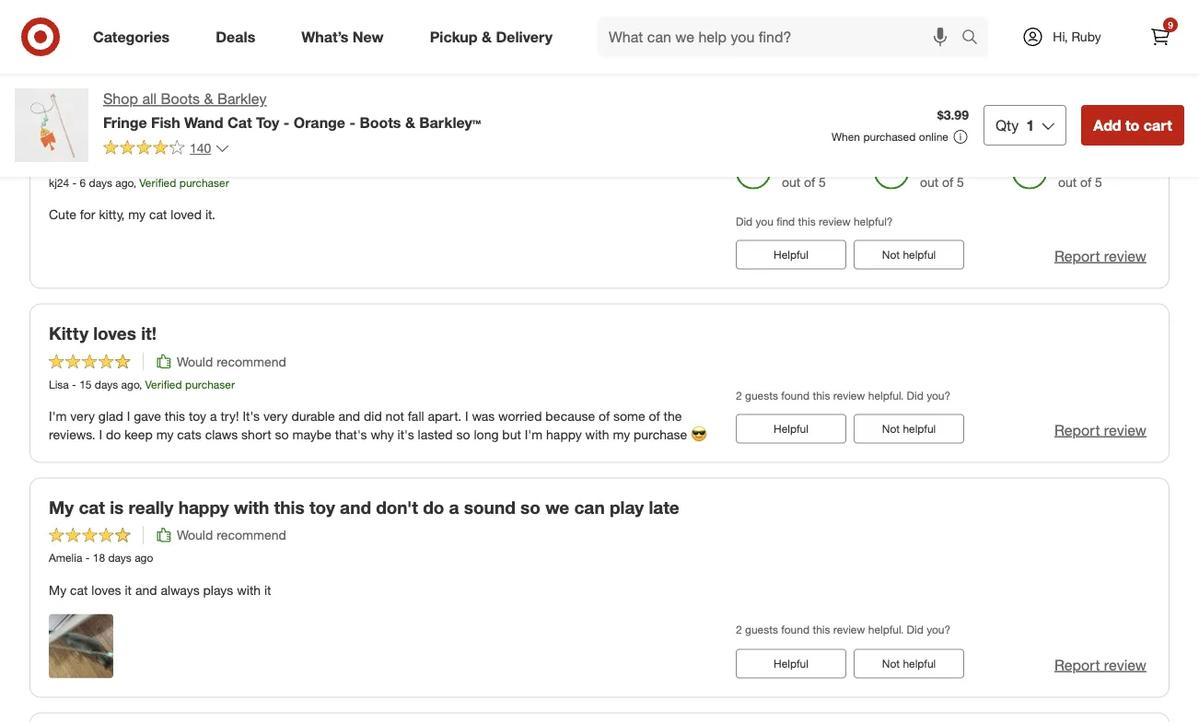 Task type: vqa. For each thing, say whether or not it's contained in the screenshot.
the right 3
no



Task type: locate. For each thing, give the bounding box(es) containing it.
1 horizontal spatial 5
[[958, 174, 965, 190]]

helpful
[[774, 46, 809, 60], [774, 248, 809, 262], [774, 422, 809, 436], [774, 657, 809, 671]]

cute left toy,
[[146, 32, 172, 48]]

0 vertical spatial find
[[777, 12, 796, 26]]

keep
[[125, 426, 153, 442]]

toy up claws in the bottom of the page
[[189, 408, 207, 424]]

3 helpful from the top
[[904, 422, 937, 436]]

2 vertical spatial report
[[1055, 656, 1101, 674]]

helpful
[[904, 46, 937, 60], [904, 248, 937, 262], [904, 422, 937, 436], [904, 657, 937, 671]]

but right toy,
[[220, 32, 238, 48]]

2 not helpful from the top
[[883, 248, 937, 262]]

1 vertical spatial report review
[[1055, 421, 1147, 439]]

lisa
[[49, 377, 69, 391]]

0 vertical spatial do
[[106, 426, 121, 442]]

of
[[551, 32, 562, 48], [805, 174, 816, 190], [943, 174, 954, 190], [1081, 174, 1092, 190], [599, 408, 610, 424], [649, 408, 661, 424]]

cute down shop at left top
[[90, 121, 127, 143]]

1 not helpful button from the top
[[854, 38, 965, 68]]

for left kitty, on the left
[[80, 206, 95, 222]]

0 horizontal spatial love
[[98, 32, 121, 48]]

- left 18
[[85, 551, 90, 565]]

2
[[736, 388, 743, 402], [736, 623, 743, 637]]

2 did you find this review helpful? from the top
[[736, 214, 893, 228]]

my for my cat loves it and always plays with it
[[49, 582, 66, 598]]

2 2 from the top
[[736, 623, 743, 637]]

0 horizontal spatial cats
[[70, 32, 94, 48]]

boots right "orange"
[[360, 113, 401, 131]]

1 vertical spatial you
[[756, 214, 774, 228]]

verified for for
[[139, 175, 176, 189]]

1 vertical spatial 2
[[736, 623, 743, 637]]

toy
[[256, 113, 280, 131]]

would recommend down kitty!
[[177, 152, 287, 168]]

0 horizontal spatial out of 5
[[782, 174, 827, 190]]

this
[[799, 12, 816, 26], [799, 214, 816, 228], [813, 388, 831, 402], [165, 408, 185, 424], [274, 497, 305, 518], [813, 623, 831, 637]]

for
[[131, 121, 155, 143], [80, 206, 95, 222]]

purchase
[[634, 426, 688, 442]]

kitty!
[[201, 121, 243, 143]]

with down the because
[[586, 426, 610, 442]]

barkley
[[217, 90, 267, 108]]

very
[[70, 408, 95, 424], [264, 408, 288, 424]]

1 vertical spatial days
[[95, 377, 118, 391]]

1 helpful? from the top
[[854, 12, 893, 26]]

did you find this review helpful?
[[736, 12, 893, 26], [736, 214, 893, 228]]

wish
[[249, 32, 275, 48]]

2 found from the top
[[782, 623, 810, 637]]

days for loves
[[95, 377, 118, 391]]

not helpful button for 1st report review button
[[854, 240, 965, 270]]

the up purchase
[[664, 408, 682, 424]]

guests for kitty loves it!
[[746, 388, 779, 402]]

deals link
[[200, 17, 279, 57]]

2 not from the top
[[883, 248, 900, 262]]

and up the that's
[[339, 408, 360, 424]]

1 vertical spatial 2 guests found this review helpful. did you?
[[736, 623, 951, 637]]

0 vertical spatial boots
[[161, 90, 200, 108]]

categories
[[93, 28, 170, 46]]

2 vertical spatial recommend
[[217, 527, 287, 543]]

0 horizontal spatial do
[[106, 426, 121, 442]]

1 vertical spatial happy
[[178, 497, 229, 518]]

boots up "fish"
[[161, 90, 200, 108]]

0 vertical spatial cute
[[49, 1, 70, 15]]

my down gave
[[156, 426, 174, 442]]

0 vertical spatial a
[[210, 408, 217, 424]]

0 vertical spatial ,
[[133, 175, 136, 189]]

2 vertical spatial cute
[[90, 121, 127, 143]]

0 horizontal spatial out
[[782, 174, 801, 190]]

1 not helpful from the top
[[883, 46, 937, 60]]

3 out from the left
[[1059, 174, 1078, 190]]

0 horizontal spatial so
[[275, 426, 289, 442]]

cats up 'structure.'
[[70, 32, 94, 48]]

cats
[[70, 32, 94, 48], [177, 426, 202, 442]]

2 horizontal spatial cute
[[146, 32, 172, 48]]

1 vertical spatial toy
[[189, 408, 207, 424]]

report review button for kitty loves it!
[[1055, 420, 1147, 441]]

2 helpful? from the top
[[854, 214, 893, 228]]

1 would from the top
[[177, 152, 213, 168]]

days right 18
[[108, 551, 132, 565]]

ago
[[115, 175, 133, 189], [121, 377, 139, 391], [135, 551, 153, 565]]

cute up 'structure.'
[[49, 1, 70, 15]]

0 vertical spatial report review button
[[1055, 246, 1147, 267]]

2 guests from the top
[[746, 623, 779, 637]]

helpful. for kitty loves it!
[[869, 388, 904, 402]]

so left long
[[457, 426, 471, 442]]

2 my from the top
[[49, 582, 66, 598]]

my right kitty, on the left
[[128, 206, 146, 222]]

1 horizontal spatial cute
[[90, 121, 127, 143]]

2 helpful button from the top
[[736, 240, 847, 270]]

1 2 from the top
[[736, 388, 743, 402]]

my up amelia
[[49, 497, 74, 518]]

and right design
[[576, 32, 598, 48]]

it.
[[205, 206, 216, 222]]

helpful button for 1st not helpful button
[[736, 38, 847, 68]]

0 vertical spatial days
[[89, 175, 112, 189]]

& left barkley™
[[405, 113, 416, 131]]

1 vertical spatial find
[[777, 214, 796, 228]]

, up gave
[[139, 377, 142, 391]]

with
[[586, 426, 610, 442], [234, 497, 269, 518], [237, 582, 261, 598]]

cat left 'is'
[[79, 497, 105, 518]]

add to cart button
[[1082, 105, 1185, 146]]

but down 'worried'
[[503, 426, 521, 442]]

0 vertical spatial verified
[[139, 175, 176, 189]]

0 vertical spatial helpful.
[[869, 388, 904, 402]]

love up 'structure.'
[[98, 32, 121, 48]]

a
[[210, 408, 217, 424], [449, 497, 459, 518]]

would up the 'always'
[[177, 527, 213, 543]]

2 for my cat is really happy with this toy and don't do a sound so we can play late
[[736, 623, 743, 637]]

not
[[883, 46, 900, 60], [883, 248, 900, 262], [883, 422, 900, 436], [883, 657, 900, 671]]

ago for loves
[[121, 377, 139, 391]]

do down glad
[[106, 426, 121, 442]]

with inside 'i'm very glad i gave this toy a try! it's very durable and did not fall apart. i was worried because of some of the reviews. i do keep my cats claws short so maybe that's why it's lasted so long but i'm happy with my purchase 😎'
[[586, 426, 610, 442]]

recommend up it's at left
[[217, 353, 287, 369]]

happy down the because
[[547, 426, 582, 442]]

& up wand
[[204, 90, 213, 108]]

2 vertical spatial &
[[405, 113, 416, 131]]

but right it,
[[431, 32, 450, 48]]

0 horizontal spatial &
[[204, 90, 213, 108]]

0 vertical spatial 2 guests found this review helpful. did you?
[[736, 388, 951, 402]]

140
[[190, 140, 211, 156]]

toy down maybe
[[310, 497, 335, 518]]

loves
[[93, 323, 136, 344], [92, 582, 121, 598]]

found for kitty loves it!
[[782, 388, 810, 402]]

0 vertical spatial ago
[[115, 175, 133, 189]]

ago up gave
[[121, 377, 139, 391]]

i'm
[[49, 408, 67, 424], [525, 426, 543, 442]]

loves down amelia - 18 days ago
[[92, 582, 121, 598]]

2 report from the top
[[1055, 421, 1101, 439]]

3 helpful button from the top
[[736, 414, 847, 444]]

lasted
[[418, 426, 453, 442]]

1 horizontal spatial do
[[423, 497, 445, 518]]

kitty
[[49, 323, 89, 344]]

verified up gave
[[145, 377, 182, 391]]

barkley™
[[420, 113, 481, 131]]

3 would from the top
[[177, 527, 213, 543]]

for down all
[[131, 121, 155, 143]]

would up lisa - 15 days ago , verified purchaser
[[177, 353, 213, 369]]

i down glad
[[99, 426, 102, 442]]

deals
[[216, 28, 256, 46]]

structure.
[[49, 50, 103, 67]]

plays
[[203, 582, 233, 598]]

i
[[242, 32, 245, 48], [453, 32, 457, 48], [127, 408, 130, 424], [465, 408, 469, 424], [99, 426, 102, 442]]

1 you? from the top
[[927, 388, 951, 402]]

i'm down 'worried'
[[525, 426, 543, 442]]

0 vertical spatial purchaser
[[179, 175, 229, 189]]

guests for my cat is really happy with this toy and don't do a sound so we can play late
[[746, 623, 779, 637]]

not helpful
[[883, 46, 937, 60], [883, 248, 937, 262], [883, 422, 937, 436], [883, 657, 937, 671]]

2 horizontal spatial out of 5
[[1059, 174, 1103, 190]]

toy
[[92, 1, 107, 15], [189, 408, 207, 424], [310, 497, 335, 518]]

it right design
[[566, 32, 573, 48]]

1 report from the top
[[1055, 247, 1101, 265]]

0 vertical spatial 2
[[736, 388, 743, 402]]

2 helpful from the top
[[774, 248, 809, 262]]

loves left it!
[[93, 323, 136, 344]]

did you find this review helpful? for 1st not helpful button
[[736, 12, 893, 26]]

ago up cute for kitty, my cat loved it.
[[115, 175, 133, 189]]

1 horizontal spatial very
[[264, 408, 288, 424]]

0 horizontal spatial very
[[70, 408, 95, 424]]

1 my from the top
[[49, 497, 74, 518]]

0 vertical spatial toy
[[92, 1, 107, 15]]

9
[[1169, 19, 1174, 30]]

1 vertical spatial do
[[423, 497, 445, 518]]

1 guests from the top
[[746, 388, 779, 402]]

2 guests found this review helpful. did you? for my cat is really happy with this toy and don't do a sound so we can play late
[[736, 623, 951, 637]]

purchaser up 'try!' on the left bottom of page
[[185, 377, 235, 391]]

0 vertical spatial report
[[1055, 247, 1101, 265]]

the up shop at left top
[[125, 32, 143, 48]]

1 vertical spatial report review button
[[1055, 420, 1147, 441]]

0 vertical spatial guests
[[746, 388, 779, 402]]

4 helpful from the top
[[904, 657, 937, 671]]

2 vertical spatial would recommend
[[177, 527, 287, 543]]

1 horizontal spatial toy
[[189, 408, 207, 424]]

4 helpful button from the top
[[736, 649, 847, 679]]

0 horizontal spatial 5
[[819, 174, 827, 190]]

3 report from the top
[[1055, 656, 1101, 674]]

1 vertical spatial found
[[782, 623, 810, 637]]

find
[[777, 12, 796, 26], [777, 214, 796, 228]]

0 vertical spatial found
[[782, 388, 810, 402]]

days right 6
[[89, 175, 112, 189]]

you? for kitty loves it!
[[927, 388, 951, 402]]

1 vertical spatial recommend
[[217, 353, 287, 369]]

you for not helpful button for 1st report review button's helpful button
[[756, 214, 774, 228]]

2 horizontal spatial but
[[503, 426, 521, 442]]

3 report review from the top
[[1055, 656, 1147, 674]]

1 recommend from the top
[[217, 152, 287, 168]]

0 horizontal spatial a
[[210, 408, 217, 424]]

recommend down cat
[[217, 152, 287, 168]]

4 not from the top
[[883, 657, 900, 671]]

so
[[275, 426, 289, 442], [457, 426, 471, 442], [521, 497, 541, 518]]

review
[[819, 12, 851, 26], [819, 214, 851, 228], [1105, 247, 1147, 265], [834, 388, 866, 402], [1105, 421, 1147, 439], [834, 623, 866, 637], [1105, 656, 1147, 674]]

3 report review button from the top
[[1055, 655, 1147, 676]]

so right 'short' at the bottom of page
[[275, 426, 289, 442]]

1 did you find this review helpful? from the top
[[736, 12, 893, 26]]

cute inside my cats love the cute cat toy, but i wish it didn't have strings on it, but i love the design of it and the wooden structure.
[[146, 32, 172, 48]]

2 vertical spatial report review button
[[1055, 655, 1147, 676]]

fish
[[151, 113, 180, 131]]

0 vertical spatial did you find this review helpful?
[[736, 12, 893, 26]]

purchaser for kitty loves it!
[[185, 377, 235, 391]]

1 helpful from the top
[[774, 46, 809, 60]]

1 would recommend from the top
[[177, 152, 287, 168]]

140 link
[[103, 139, 230, 160]]

- left 15
[[72, 377, 76, 391]]

boots
[[161, 90, 200, 108], [360, 113, 401, 131]]

so left we
[[521, 497, 541, 518]]

very right it's at left
[[264, 408, 288, 424]]

cat down amelia
[[70, 582, 88, 598]]

0 vertical spatial my
[[49, 497, 74, 518]]

kitty,
[[99, 206, 125, 222]]

2 would from the top
[[177, 353, 213, 369]]

2 5 from the left
[[958, 174, 965, 190]]

out
[[782, 174, 801, 190], [921, 174, 939, 190], [1059, 174, 1078, 190]]

love right it,
[[460, 32, 483, 48]]

it right plays
[[264, 582, 271, 598]]

2 report review button from the top
[[1055, 420, 1147, 441]]

2 not helpful button from the top
[[854, 240, 965, 270]]

1 2 guests found this review helpful. did you? from the top
[[736, 388, 951, 402]]

3 out of 5 from the left
[[1059, 174, 1103, 190]]

not helpful button for report review button associated with kitty loves it!
[[854, 414, 965, 444]]

cats left claws in the bottom of the page
[[177, 426, 202, 442]]

with right plays
[[237, 582, 261, 598]]

1 vertical spatial i'm
[[525, 426, 543, 442]]

2 out of 5 from the left
[[921, 174, 965, 190]]

when purchased online
[[832, 130, 949, 144]]

it's
[[243, 408, 260, 424]]

1 helpful. from the top
[[869, 388, 904, 402]]

1 horizontal spatial a
[[449, 497, 459, 518]]

hi,
[[1054, 29, 1069, 45]]

claws
[[205, 426, 238, 442]]

helpful button for not helpful button for report review button corresponding to my cat is really happy with this toy and don't do a sound so we can play late
[[736, 649, 847, 679]]

would for is
[[177, 527, 213, 543]]

verified down 140 link
[[139, 175, 176, 189]]

days right 15
[[95, 377, 118, 391]]

i'm up reviews.
[[49, 408, 67, 424]]

would recommend up plays
[[177, 527, 287, 543]]

0 horizontal spatial boots
[[161, 90, 200, 108]]

not for 1st not helpful button
[[883, 46, 900, 60]]

1 found from the top
[[782, 388, 810, 402]]

What can we help you find? suggestions appear below search field
[[598, 17, 967, 57]]

2 horizontal spatial out
[[1059, 174, 1078, 190]]

1 helpful from the top
[[904, 46, 937, 60]]

2 you from the top
[[756, 214, 774, 228]]

1 vertical spatial verified
[[145, 377, 182, 391]]

- left 6
[[72, 175, 77, 189]]

1 vertical spatial you?
[[927, 623, 951, 637]]

love
[[98, 32, 121, 48], [460, 32, 483, 48]]

with down 'short' at the bottom of page
[[234, 497, 269, 518]]

helpful button
[[736, 38, 847, 68], [736, 240, 847, 270], [736, 414, 847, 444], [736, 649, 847, 679]]

1 horizontal spatial ,
[[139, 377, 142, 391]]

would recommend up 'try!' on the left bottom of page
[[177, 353, 287, 369]]

3 would recommend from the top
[[177, 527, 287, 543]]

1 vertical spatial would
[[177, 353, 213, 369]]

i right glad
[[127, 408, 130, 424]]

2 you? from the top
[[927, 623, 951, 637]]

2 guests found this review helpful. did you? for kitty loves it!
[[736, 388, 951, 402]]

ago up my cat loves it and always plays with it
[[135, 551, 153, 565]]

3 recommend from the top
[[217, 527, 287, 543]]

2 vertical spatial toy
[[310, 497, 335, 518]]

would down your
[[177, 152, 213, 168]]

cute cat toy
[[49, 1, 107, 15]]

cat left toy,
[[175, 32, 193, 48]]

1 horizontal spatial for
[[131, 121, 155, 143]]

1 vertical spatial helpful.
[[869, 623, 904, 637]]

2 2 guests found this review helpful. did you? from the top
[[736, 623, 951, 637]]

2 very from the left
[[264, 408, 288, 424]]

1 vertical spatial for
[[80, 206, 95, 222]]

recommend up plays
[[217, 527, 287, 543]]

that's
[[335, 426, 367, 442]]

some
[[614, 408, 646, 424]]

purchaser up it.
[[179, 175, 229, 189]]

1 horizontal spatial out
[[921, 174, 939, 190]]

happy right really
[[178, 497, 229, 518]]

2 vertical spatial would
[[177, 527, 213, 543]]

, up cute for kitty, my cat loved it.
[[133, 175, 136, 189]]

long
[[474, 426, 499, 442]]

my down amelia
[[49, 582, 66, 598]]

guests
[[746, 388, 779, 402], [746, 623, 779, 637]]

1 out from the left
[[782, 174, 801, 190]]

1 report review button from the top
[[1055, 246, 1147, 267]]

of inside my cats love the cute cat toy, but i wish it didn't have strings on it, but i love the design of it and the wooden structure.
[[551, 32, 562, 48]]

did you find this review helpful? for not helpful button for 1st report review button
[[736, 214, 893, 228]]

late
[[649, 497, 680, 518]]

days
[[89, 175, 112, 189], [95, 377, 118, 391], [108, 551, 132, 565]]

1 not from the top
[[883, 46, 900, 60]]

toy up categories
[[92, 1, 107, 15]]

1 vertical spatial a
[[449, 497, 459, 518]]

3 not from the top
[[883, 422, 900, 436]]

report for kitty loves it!
[[1055, 421, 1101, 439]]

6
[[80, 175, 86, 189]]

very up reviews.
[[70, 408, 95, 424]]

cat
[[74, 1, 89, 15], [175, 32, 193, 48], [149, 206, 167, 222], [79, 497, 105, 518], [70, 582, 88, 598]]

1 vertical spatial cats
[[177, 426, 202, 442]]

why
[[371, 426, 394, 442]]

- for amelia - 18 days ago
[[85, 551, 90, 565]]

the inside 'i'm very glad i gave this toy a try! it's very durable and did not fall apart. i was worried because of some of the reviews. i do keep my cats claws short so maybe that's why it's lasted so long but i'm happy with my purchase 😎'
[[664, 408, 682, 424]]

0 vertical spatial helpful?
[[854, 12, 893, 26]]

5
[[819, 174, 827, 190], [958, 174, 965, 190], [1096, 174, 1103, 190]]

you? for my cat is really happy with this toy and don't do a sound so we can play late
[[927, 623, 951, 637]]

purchaser
[[179, 175, 229, 189], [185, 377, 235, 391]]

add to cart
[[1094, 116, 1173, 134]]

1 love from the left
[[98, 32, 121, 48]]

amelia
[[49, 551, 82, 565]]

recommend for kitty!
[[217, 152, 287, 168]]

& right pickup
[[482, 28, 492, 46]]

0 vertical spatial report review
[[1055, 247, 1147, 265]]

1 vertical spatial guests
[[746, 623, 779, 637]]

new
[[353, 28, 384, 46]]

0 horizontal spatial cute
[[49, 1, 70, 15]]

it right wish
[[279, 32, 286, 48]]

1 horizontal spatial out of 5
[[921, 174, 965, 190]]

a left 'try!' on the left bottom of page
[[210, 408, 217, 424]]

would
[[177, 152, 213, 168], [177, 353, 213, 369], [177, 527, 213, 543]]

not for not helpful button for report review button corresponding to my cat is really happy with this toy and don't do a sound so we can play late
[[883, 657, 900, 671]]

my up 'structure.'
[[49, 32, 66, 48]]

2 helpful. from the top
[[869, 623, 904, 637]]

,
[[133, 175, 136, 189], [139, 377, 142, 391]]

do right don't
[[423, 497, 445, 518]]

1 vertical spatial would recommend
[[177, 353, 287, 369]]

i left 'was'
[[465, 408, 469, 424]]

1 5 from the left
[[819, 174, 827, 190]]

0 vertical spatial would recommend
[[177, 152, 287, 168]]

2 horizontal spatial 5
[[1096, 174, 1103, 190]]

a left the "sound"
[[449, 497, 459, 518]]

4 not helpful button from the top
[[854, 649, 965, 679]]

and inside 'i'm very glad i gave this toy a try! it's very durable and did not fall apart. i was worried because of some of the reviews. i do keep my cats claws short so maybe that's why it's lasted so long but i'm happy with my purchase 😎'
[[339, 408, 360, 424]]

😎
[[691, 426, 704, 442]]

not helpful button
[[854, 38, 965, 68], [854, 240, 965, 270], [854, 414, 965, 444], [854, 649, 965, 679]]

2 report review from the top
[[1055, 421, 1147, 439]]

1 helpful button from the top
[[736, 38, 847, 68]]

1 vertical spatial helpful?
[[854, 214, 893, 228]]

it
[[279, 32, 286, 48], [566, 32, 573, 48], [125, 582, 132, 598], [264, 582, 271, 598]]

do
[[106, 426, 121, 442], [423, 497, 445, 518]]

you for 1st not helpful button's helpful button
[[756, 12, 774, 26]]

1 you from the top
[[756, 12, 774, 26]]

0 horizontal spatial ,
[[133, 175, 136, 189]]

3 not helpful button from the top
[[854, 414, 965, 444]]

would for for
[[177, 152, 213, 168]]

cat for loves
[[70, 582, 88, 598]]

0 vertical spatial happy
[[547, 426, 582, 442]]

- for lisa - 15 days ago , verified purchaser
[[72, 377, 76, 391]]

2 vertical spatial report review
[[1055, 656, 1147, 674]]

cat up 'structure.'
[[74, 1, 89, 15]]



Task type: describe. For each thing, give the bounding box(es) containing it.
glad
[[98, 408, 123, 424]]

what's new
[[302, 28, 384, 46]]

when
[[832, 130, 861, 144]]

a inside 'i'm very glad i gave this toy a try! it's very durable and did not fall apart. i was worried because of some of the reviews. i do keep my cats claws short so maybe that's why it's lasted so long but i'm happy with my purchase 😎'
[[210, 408, 217, 424]]

the left design
[[487, 32, 505, 48]]

online
[[920, 130, 949, 144]]

amelia - 18 days ago
[[49, 551, 153, 565]]

qty
[[996, 116, 1020, 134]]

$3.99
[[938, 107, 969, 123]]

not for not helpful button corresponding to report review button associated with kitty loves it!
[[883, 422, 900, 436]]

not
[[386, 408, 404, 424]]

found for my cat is really happy with this toy and don't do a sound so we can play late
[[782, 623, 810, 637]]

1
[[1027, 116, 1035, 134]]

0 vertical spatial i'm
[[49, 408, 67, 424]]

2 horizontal spatial so
[[521, 497, 541, 518]]

cat
[[228, 113, 252, 131]]

kitty loves it!
[[49, 323, 157, 344]]

what's new link
[[286, 17, 407, 57]]

is
[[110, 497, 124, 518]]

, for it!
[[139, 377, 142, 391]]

would recommend for happy
[[177, 527, 287, 543]]

1 horizontal spatial i'm
[[525, 426, 543, 442]]

4 not helpful from the top
[[883, 657, 937, 671]]

shop all boots & barkley fringe fish wand cat toy - orange - boots & barkley™
[[103, 90, 481, 131]]

helpful button for not helpful button for 1st report review button
[[736, 240, 847, 270]]

15
[[79, 377, 92, 391]]

ago for cute
[[115, 175, 133, 189]]

it!
[[141, 323, 157, 344]]

pickup & delivery link
[[414, 17, 576, 57]]

search button
[[954, 17, 998, 61]]

1 out of 5 from the left
[[782, 174, 827, 190]]

2 vertical spatial days
[[108, 551, 132, 565]]

would for it!
[[177, 353, 213, 369]]

wooden
[[624, 32, 670, 48]]

1 horizontal spatial so
[[457, 426, 471, 442]]

2 out from the left
[[921, 174, 939, 190]]

this inside 'i'm very glad i gave this toy a try! it's very durable and did not fall apart. i was worried because of some of the reviews. i do keep my cats claws short so maybe that's why it's lasted so long but i'm happy with my purchase 😎'
[[165, 408, 185, 424]]

my down some
[[613, 426, 630, 442]]

on
[[399, 32, 413, 48]]

always
[[161, 582, 200, 598]]

18
[[93, 551, 105, 565]]

because
[[546, 408, 595, 424]]

not helpful button for report review button corresponding to my cat is really happy with this toy and don't do a sound so we can play late
[[854, 649, 965, 679]]

don't
[[376, 497, 418, 518]]

report for my cat is really happy with this toy and don't do a sound so we can play late
[[1055, 656, 1101, 674]]

wand
[[184, 113, 224, 131]]

ruby
[[1072, 29, 1102, 45]]

very cute for your kitty!
[[49, 121, 243, 143]]

2 love from the left
[[460, 32, 483, 48]]

would recommend for kitty!
[[177, 152, 287, 168]]

it,
[[417, 32, 427, 48]]

and left don't
[[340, 497, 371, 518]]

and inside my cats love the cute cat toy, but i wish it didn't have strings on it, but i love the design of it and the wooden structure.
[[576, 32, 598, 48]]

loved
[[171, 206, 202, 222]]

toy,
[[197, 32, 216, 48]]

the left the wooden
[[602, 32, 620, 48]]

2 find from the top
[[777, 214, 796, 228]]

3 not helpful from the top
[[883, 422, 937, 436]]

was
[[472, 408, 495, 424]]

fringe
[[103, 113, 147, 131]]

recommend for happy
[[217, 527, 287, 543]]

my cat is really happy with this toy and don't do a sound so we can play late
[[49, 497, 680, 518]]

apart.
[[428, 408, 462, 424]]

try!
[[221, 408, 239, 424]]

delivery
[[496, 28, 553, 46]]

my cat loves it and always plays with it
[[49, 582, 271, 598]]

maybe
[[293, 426, 332, 442]]

4 helpful from the top
[[774, 657, 809, 671]]

0 horizontal spatial happy
[[178, 497, 229, 518]]

- right toy
[[284, 113, 290, 131]]

happy inside 'i'm very glad i gave this toy a try! it's very durable and did not fall apart. i was worried because of some of the reviews. i do keep my cats claws short so maybe that's why it's lasted so long but i'm happy with my purchase 😎'
[[547, 426, 582, 442]]

can
[[575, 497, 605, 518]]

2 horizontal spatial toy
[[310, 497, 335, 518]]

3 helpful from the top
[[774, 422, 809, 436]]

2 vertical spatial with
[[237, 582, 261, 598]]

my for my cat is really happy with this toy and don't do a sound so we can play late
[[49, 497, 74, 518]]

it's
[[398, 426, 414, 442]]

what's
[[302, 28, 349, 46]]

cats inside my cats love the cute cat toy, but i wish it didn't have strings on it, but i love the design of it and the wooden structure.
[[70, 32, 94, 48]]

helpful. for my cat is really happy with this toy and don't do a sound so we can play late
[[869, 623, 904, 637]]

1 horizontal spatial but
[[431, 32, 450, 48]]

didn't
[[289, 32, 322, 48]]

1 vertical spatial loves
[[92, 582, 121, 598]]

image of fringe fish wand cat toy - orange - boots & barkley™ image
[[15, 88, 88, 162]]

0 horizontal spatial toy
[[92, 1, 107, 15]]

pickup
[[430, 28, 478, 46]]

cat inside my cats love the cute cat toy, but i wish it didn't have strings on it, but i love the design of it and the wooden structure.
[[175, 32, 193, 48]]

strings
[[356, 32, 395, 48]]

1 report review from the top
[[1055, 247, 1147, 265]]

1 vertical spatial boots
[[360, 113, 401, 131]]

purchased
[[864, 130, 916, 144]]

kj24 - 6 days ago , verified purchaser
[[49, 175, 229, 189]]

1 find from the top
[[777, 12, 796, 26]]

2 horizontal spatial &
[[482, 28, 492, 46]]

do inside 'i'm very glad i gave this toy a try! it's very durable and did not fall apart. i was worried because of some of the reviews. i do keep my cats claws short so maybe that's why it's lasted so long but i'm happy with my purchase 😎'
[[106, 426, 121, 442]]

did
[[364, 408, 382, 424]]

cat for is
[[79, 497, 105, 518]]

all
[[142, 90, 157, 108]]

helpful button for not helpful button corresponding to report review button associated with kitty loves it!
[[736, 414, 847, 444]]

report review button for my cat is really happy with this toy and don't do a sound so we can play late
[[1055, 655, 1147, 676]]

0 vertical spatial loves
[[93, 323, 136, 344]]

and left the 'always'
[[135, 582, 157, 598]]

i'm very glad i gave this toy a try! it's very durable and did not fall apart. i was worried because of some of the reviews. i do keep my cats claws short so maybe that's why it's lasted so long but i'm happy with my purchase 😎
[[49, 408, 704, 442]]

fall
[[408, 408, 424, 424]]

1 horizontal spatial &
[[405, 113, 416, 131]]

cat left loved at the left top of the page
[[149, 206, 167, 222]]

- for kj24 - 6 days ago , verified purchaser
[[72, 175, 77, 189]]

0 horizontal spatial but
[[220, 32, 238, 48]]

add
[[1094, 116, 1122, 134]]

shop
[[103, 90, 138, 108]]

cute
[[49, 206, 76, 222]]

3 5 from the left
[[1096, 174, 1103, 190]]

cats inside 'i'm very glad i gave this toy a try! it's very durable and did not fall apart. i was worried because of some of the reviews. i do keep my cats claws short so maybe that's why it's lasted so long but i'm happy with my purchase 😎'
[[177, 426, 202, 442]]

we
[[546, 497, 570, 518]]

, for for
[[133, 175, 136, 189]]

i right it,
[[453, 32, 457, 48]]

0 horizontal spatial for
[[80, 206, 95, 222]]

i left wish
[[242, 32, 245, 48]]

kj24
[[49, 175, 69, 189]]

but inside 'i'm very glad i gave this toy a try! it's very durable and did not fall apart. i was worried because of some of the reviews. i do keep my cats claws short so maybe that's why it's lasted so long but i'm happy with my purchase 😎'
[[503, 426, 521, 442]]

not for not helpful button for 1st report review button
[[883, 248, 900, 262]]

days for cute
[[89, 175, 112, 189]]

have
[[326, 32, 353, 48]]

toy inside 'i'm very glad i gave this toy a try! it's very durable and did not fall apart. i was worried because of some of the reviews. i do keep my cats claws short so maybe that's why it's lasted so long but i'm happy with my purchase 😎'
[[189, 408, 207, 424]]

orange
[[294, 113, 346, 131]]

sound
[[464, 497, 516, 518]]

2 helpful from the top
[[904, 248, 937, 262]]

durable
[[292, 408, 335, 424]]

2 vertical spatial ago
[[135, 551, 153, 565]]

verified for it!
[[145, 377, 182, 391]]

1 vertical spatial with
[[234, 497, 269, 518]]

my cats love the cute cat toy, but i wish it didn't have strings on it, but i love the design of it and the wooden structure.
[[49, 32, 670, 67]]

short
[[242, 426, 272, 442]]

9 link
[[1141, 17, 1181, 57]]

qty 1
[[996, 116, 1035, 134]]

2 for kitty loves it!
[[736, 388, 743, 402]]

- right "orange"
[[350, 113, 356, 131]]

it down amelia - 18 days ago
[[125, 582, 132, 598]]

hi, ruby
[[1054, 29, 1102, 45]]

my inside my cats love the cute cat toy, but i wish it didn't have strings on it, but i love the design of it and the wooden structure.
[[49, 32, 66, 48]]

2 would recommend from the top
[[177, 353, 287, 369]]

guest review image 1 of 1, zoom in image
[[49, 614, 113, 679]]

design
[[509, 32, 548, 48]]

your
[[159, 121, 196, 143]]

to
[[1126, 116, 1140, 134]]

report review for my cat is really happy with this toy and don't do a sound so we can play late
[[1055, 656, 1147, 674]]

play
[[610, 497, 644, 518]]

cute for kitty, my cat loved it.
[[49, 206, 216, 222]]

1 vertical spatial &
[[204, 90, 213, 108]]

cat for toy
[[74, 1, 89, 15]]

really
[[129, 497, 174, 518]]

report review for kitty loves it!
[[1055, 421, 1147, 439]]

2 recommend from the top
[[217, 353, 287, 369]]

search
[[954, 30, 998, 48]]

1 very from the left
[[70, 408, 95, 424]]

purchaser for very cute for your kitty!
[[179, 175, 229, 189]]

reviews.
[[49, 426, 95, 442]]



